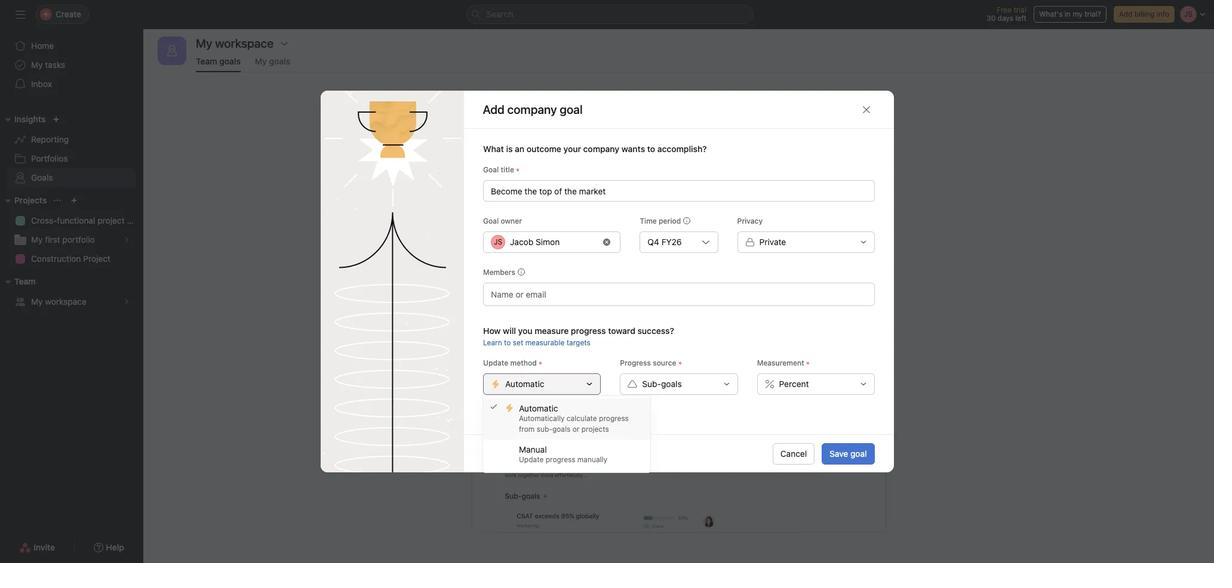 Task type: describe. For each thing, give the bounding box(es) containing it.
global element
[[0, 29, 143, 101]]

free
[[997, 5, 1012, 14]]

connect
[[736, 161, 772, 171]]

cross-functional project plan
[[31, 216, 143, 226]]

my workspace
[[31, 297, 87, 307]]

cross-
[[31, 216, 57, 226]]

objectives.
[[687, 175, 734, 186]]

left
[[1016, 14, 1027, 23]]

from
[[519, 425, 535, 434]]

goal for save goal
[[851, 449, 867, 459]]

q4 fy26 button
[[640, 232, 718, 253]]

goals for team goals
[[219, 56, 241, 66]]

wants
[[621, 144, 645, 154]]

plan
[[127, 216, 143, 226]]

30
[[987, 14, 996, 23]]

simon
[[535, 237, 559, 247]]

search button
[[466, 5, 753, 24]]

team for team
[[14, 277, 36, 287]]

trial
[[1014, 5, 1027, 14]]

automatic for automatic automatically calculate progress from sub-goals or projects
[[519, 404, 558, 414]]

sub-goals button
[[620, 374, 738, 395]]

top-
[[550, 161, 568, 171]]

progress inside how will you measure progress toward success? learn to set measurable targets
[[571, 326, 606, 336]]

add top-level goals to help teams prioritize and connect work to your organization's objectives.
[[530, 161, 828, 186]]

members
[[483, 268, 515, 277]]

add company goal dialog
[[320, 91, 894, 473]]

add billing info button
[[1114, 6, 1175, 23]]

update inside add company goal dialog
[[483, 359, 508, 368]]

sub-
[[537, 425, 552, 434]]

required image for method
[[537, 360, 544, 367]]

and inside add top-level goals to help teams prioritize and connect work to your organization's objectives.
[[718, 161, 734, 171]]

save goal button
[[822, 443, 875, 465]]

remove image
[[603, 239, 610, 246]]

goal title
[[483, 165, 514, 174]]

sub-
[[642, 379, 661, 389]]

jacob simon
[[510, 237, 559, 247]]

projects
[[14, 195, 47, 205]]

cancel
[[780, 449, 807, 459]]

progress source
[[620, 359, 676, 368]]

tasks
[[45, 60, 65, 70]]

owner
[[501, 217, 522, 226]]

add goal
[[662, 212, 696, 222]]

goals for my goals
[[269, 56, 290, 66]]

work
[[774, 161, 795, 171]]

add for add top-level goals to help teams prioritize and connect work to your organization's objectives.
[[530, 161, 547, 171]]

construction
[[31, 254, 81, 264]]

percent button
[[757, 374, 875, 395]]

what's
[[1039, 10, 1063, 19]]

measure
[[534, 326, 568, 336]]

construction project
[[31, 254, 110, 264]]

to inside how will you measure progress toward success? learn to set measurable targets
[[504, 339, 511, 348]]

my tasks
[[31, 60, 65, 70]]

automatic for automatic
[[505, 379, 544, 389]]

private
[[759, 237, 786, 247]]

projects element
[[0, 190, 143, 271]]

home
[[31, 41, 54, 51]]

search
[[486, 9, 513, 19]]

invite
[[33, 543, 55, 553]]

teams
[[648, 161, 675, 171]]

insights element
[[0, 109, 143, 190]]

to accomplish?
[[647, 144, 707, 154]]

targets
[[566, 339, 590, 348]]

how will you measure progress toward success? learn to set measurable targets
[[483, 326, 674, 348]]

required image for title
[[514, 167, 521, 174]]

save goal
[[830, 449, 867, 459]]

project
[[83, 254, 110, 264]]

cross-functional project plan link
[[7, 211, 143, 231]]

invite button
[[11, 538, 63, 559]]

progress inside automatic automatically calculate progress from sub-goals or projects
[[599, 414, 629, 423]]

q4 fy26
[[647, 237, 681, 247]]

what's in my trial?
[[1039, 10, 1101, 19]]

private button
[[737, 232, 875, 253]]

learn to set measurable targets link
[[483, 339, 590, 348]]

add goal button
[[654, 207, 704, 228]]

teams element
[[0, 271, 143, 314]]

goal owner
[[483, 217, 522, 226]]

goals inside add top-level goals to help teams prioritize and connect work to your organization's objectives.
[[590, 161, 614, 171]]

company goal
[[507, 102, 583, 116]]

level
[[568, 161, 588, 171]]

inbox
[[31, 79, 52, 89]]

update inside manual update progress manually
[[519, 456, 544, 465]]

my
[[1073, 10, 1083, 19]]

time
[[640, 217, 657, 226]]

your inside add company goal dialog
[[563, 144, 581, 154]]

set and achieve strategic goals
[[580, 131, 777, 148]]

info
[[1157, 10, 1169, 19]]

functional
[[57, 216, 95, 226]]

my for my first portfolio
[[31, 235, 43, 245]]

portfolios link
[[7, 149, 136, 168]]

team button
[[0, 275, 36, 289]]

team goals link
[[196, 56, 241, 72]]

required image for source
[[676, 360, 683, 367]]

0 vertical spatial and
[[605, 131, 629, 148]]

insights button
[[0, 112, 46, 127]]



Task type: vqa. For each thing, say whether or not it's contained in the screenshot.
TS
no



Task type: locate. For each thing, give the bounding box(es) containing it.
add inside add top-level goals to help teams prioritize and connect work to your organization's objectives.
[[530, 161, 547, 171]]

goal left owner
[[483, 217, 499, 226]]

team for team goals
[[196, 56, 217, 66]]

team inside dropdown button
[[14, 277, 36, 287]]

portfolios
[[31, 153, 68, 164]]

goals link
[[7, 168, 136, 188]]

automatically
[[519, 414, 565, 423]]

add for add billing info
[[1119, 10, 1133, 19]]

and right the 'set'
[[605, 131, 629, 148]]

required image up sub-goals dropdown button
[[676, 360, 683, 367]]

my left tasks
[[31, 60, 43, 70]]

my goals
[[255, 56, 290, 66]]

2 goal from the top
[[483, 217, 499, 226]]

add left billing
[[1119, 10, 1133, 19]]

set
[[513, 339, 523, 348]]

1 horizontal spatial your
[[809, 161, 828, 171]]

inbox link
[[7, 75, 136, 94]]

my inside projects element
[[31, 235, 43, 245]]

update
[[483, 359, 508, 368], [519, 456, 544, 465]]

goals inside dropdown button
[[661, 379, 682, 389]]

days
[[998, 14, 1014, 23]]

goal for goal title
[[483, 165, 499, 174]]

my first portfolio
[[31, 235, 95, 245]]

goal
[[483, 165, 499, 174], [483, 217, 499, 226]]

progress inside manual update progress manually
[[546, 456, 575, 465]]

update down learn
[[483, 359, 508, 368]]

measurement
[[757, 359, 804, 368]]

save
[[830, 449, 848, 459]]

1 horizontal spatial to
[[616, 161, 625, 171]]

my for my workspace
[[31, 297, 43, 307]]

automatic inside "dropdown button"
[[505, 379, 544, 389]]

goal
[[679, 212, 696, 222], [851, 449, 867, 459]]

0 horizontal spatial your
[[563, 144, 581, 154]]

1 vertical spatial your
[[809, 161, 828, 171]]

first
[[45, 235, 60, 245]]

title
[[501, 165, 514, 174]]

close this dialog image
[[862, 105, 871, 114]]

prioritize
[[677, 161, 715, 171]]

automatic automatically calculate progress from sub-goals or projects
[[519, 404, 629, 434]]

progress down manual
[[546, 456, 575, 465]]

1 horizontal spatial team
[[196, 56, 217, 66]]

1 horizontal spatial and
[[718, 161, 734, 171]]

source
[[653, 359, 676, 368]]

Enter goal name text field
[[483, 180, 875, 202]]

period
[[659, 217, 681, 226]]

update down manual
[[519, 456, 544, 465]]

0 horizontal spatial to
[[504, 339, 511, 348]]

or
[[573, 425, 580, 434]]

my for my goals
[[255, 56, 267, 66]]

0 horizontal spatial goal
[[679, 212, 696, 222]]

my workspace
[[196, 36, 274, 50]]

required image down an
[[514, 167, 521, 174]]

2 vertical spatial progress
[[546, 456, 575, 465]]

goal for add goal
[[679, 212, 696, 222]]

search list box
[[466, 5, 753, 24]]

insights
[[14, 114, 46, 124]]

free trial 30 days left
[[987, 5, 1027, 23]]

trial?
[[1085, 10, 1101, 19]]

your right work on the right of page
[[809, 161, 828, 171]]

strategic goals
[[684, 131, 777, 148]]

is
[[506, 144, 512, 154]]

and up objectives.
[[718, 161, 734, 171]]

goals
[[31, 173, 53, 183]]

my for my tasks
[[31, 60, 43, 70]]

required image
[[514, 167, 521, 174], [537, 360, 544, 367], [676, 360, 683, 367], [804, 360, 811, 367]]

automatic inside automatic automatically calculate progress from sub-goals or projects
[[519, 404, 558, 414]]

update method
[[483, 359, 537, 368]]

1 vertical spatial progress
[[599, 414, 629, 423]]

sub-goals
[[642, 379, 682, 389]]

add for add goal
[[662, 212, 677, 222]]

my left first
[[31, 235, 43, 245]]

team
[[196, 56, 217, 66], [14, 277, 36, 287]]

automatic down method
[[505, 379, 544, 389]]

projects button
[[0, 194, 47, 208]]

1 vertical spatial goal
[[851, 449, 867, 459]]

goals inside automatic automatically calculate progress from sub-goals or projects
[[552, 425, 571, 434]]

required image up percent "dropdown button" on the right bottom
[[804, 360, 811, 367]]

to right work on the right of page
[[798, 161, 806, 171]]

fy26
[[661, 237, 681, 247]]

privacy
[[737, 217, 763, 226]]

cancel button
[[773, 443, 815, 465]]

goals for sub-goals
[[661, 379, 682, 389]]

will
[[503, 326, 516, 336]]

0 vertical spatial automatic
[[505, 379, 544, 389]]

0 vertical spatial progress
[[571, 326, 606, 336]]

company
[[583, 144, 619, 154]]

1 vertical spatial team
[[14, 277, 36, 287]]

team down construction
[[14, 277, 36, 287]]

calculate
[[567, 414, 597, 423]]

q4
[[647, 237, 659, 247]]

time period
[[640, 217, 681, 226]]

1 vertical spatial update
[[519, 456, 544, 465]]

add down the outcome
[[530, 161, 547, 171]]

projects
[[582, 425, 609, 434]]

what
[[483, 144, 504, 154]]

measurable
[[525, 339, 564, 348]]

my down the team dropdown button
[[31, 297, 43, 307]]

my inside "teams" element
[[31, 297, 43, 307]]

outcome
[[526, 144, 561, 154]]

goal inside add goal button
[[679, 212, 696, 222]]

team down my workspace
[[196, 56, 217, 66]]

hide sidebar image
[[16, 10, 25, 19]]

goal inside save goal button
[[851, 449, 867, 459]]

to left help
[[616, 161, 625, 171]]

1 goal from the top
[[483, 165, 499, 174]]

workspace
[[45, 297, 87, 307]]

required image down the learn to set measurable targets link
[[537, 360, 544, 367]]

js
[[494, 238, 502, 247]]

0 vertical spatial goal
[[679, 212, 696, 222]]

add
[[1119, 10, 1133, 19], [483, 102, 505, 116], [530, 161, 547, 171], [662, 212, 677, 222]]

add inside dialog
[[483, 102, 505, 116]]

1 vertical spatial goal
[[483, 217, 499, 226]]

my inside global 'element'
[[31, 60, 43, 70]]

automatic up automatically on the left
[[519, 404, 558, 414]]

project
[[98, 216, 125, 226]]

goal for goal owner
[[483, 217, 499, 226]]

portfolio
[[62, 235, 95, 245]]

1 horizontal spatial goal
[[851, 449, 867, 459]]

0 vertical spatial your
[[563, 144, 581, 154]]

add up what
[[483, 102, 505, 116]]

add for add company goal
[[483, 102, 505, 116]]

goals
[[219, 56, 241, 66], [269, 56, 290, 66], [590, 161, 614, 171], [661, 379, 682, 389], [552, 425, 571, 434]]

2 horizontal spatial to
[[798, 161, 806, 171]]

to
[[616, 161, 625, 171], [798, 161, 806, 171], [504, 339, 511, 348]]

achieve
[[632, 131, 681, 148]]

percent
[[779, 379, 809, 389]]

my
[[255, 56, 267, 66], [31, 60, 43, 70], [31, 235, 43, 245], [31, 297, 43, 307]]

progress up targets
[[571, 326, 606, 336]]

help
[[627, 161, 646, 171]]

to left set
[[504, 339, 511, 348]]

my down my workspace
[[255, 56, 267, 66]]

0 vertical spatial goal
[[483, 165, 499, 174]]

0 horizontal spatial and
[[605, 131, 629, 148]]

your inside add top-level goals to help teams prioritize and connect work to your organization's objectives.
[[809, 161, 828, 171]]

add right time
[[662, 212, 677, 222]]

0 vertical spatial update
[[483, 359, 508, 368]]

add company goal
[[483, 102, 583, 116]]

0 vertical spatial team
[[196, 56, 217, 66]]

0 horizontal spatial team
[[14, 277, 36, 287]]

your up 'level'
[[563, 144, 581, 154]]

goal left title
[[483, 165, 499, 174]]

1 vertical spatial automatic
[[519, 404, 558, 414]]

goal right "save"
[[851, 449, 867, 459]]

0 horizontal spatial update
[[483, 359, 508, 368]]

you
[[518, 326, 532, 336]]

1 vertical spatial and
[[718, 161, 734, 171]]

home link
[[7, 36, 136, 56]]

manual
[[519, 445, 547, 455]]

Name or email text field
[[491, 287, 555, 302]]

1 horizontal spatial update
[[519, 456, 544, 465]]

my workspace link
[[7, 293, 136, 312]]

add billing info
[[1119, 10, 1169, 19]]

progress
[[620, 359, 651, 368]]

goal up q4 fy26 dropdown button
[[679, 212, 696, 222]]

progress up projects
[[599, 414, 629, 423]]

jacob
[[510, 237, 533, 247]]

my tasks link
[[7, 56, 136, 75]]



